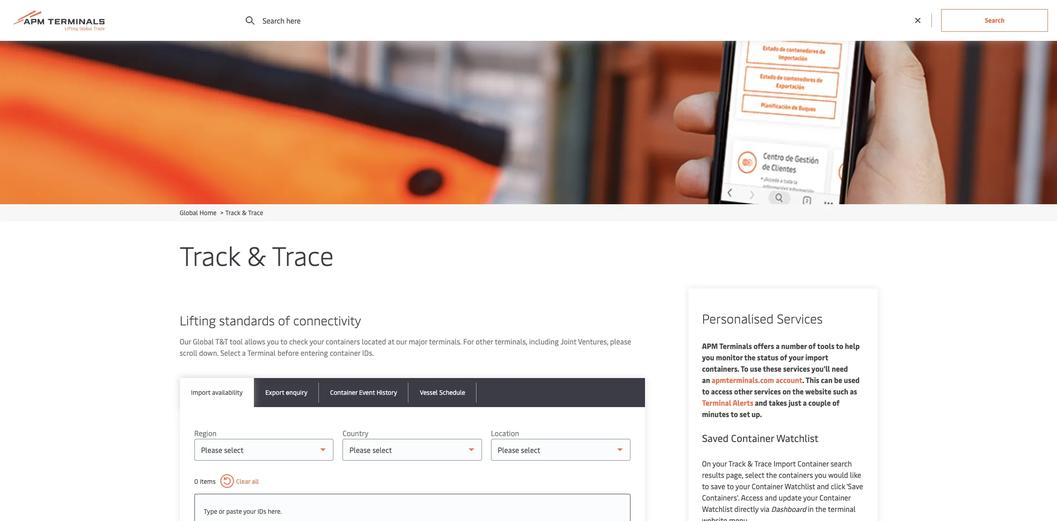 Task type: describe. For each thing, give the bounding box(es) containing it.
at
[[388, 337, 395, 347]]

scroll
[[180, 348, 197, 358]]

couple
[[809, 398, 831, 408]]

items
[[200, 478, 216, 486]]

on your track & trace import container search results page, select the containers you would like to save to your container watchlist and click 'save containers'. access and update your container watchlist directly via
[[703, 459, 864, 515]]

schedule
[[440, 389, 466, 397]]

lifting standards of connectivity
[[180, 312, 361, 329]]

0 vertical spatial global
[[180, 209, 198, 217]]

page,
[[727, 470, 744, 480]]

terminal alerts link
[[703, 398, 754, 408]]

used
[[844, 375, 860, 385]]

clear
[[236, 478, 251, 486]]

>
[[220, 209, 224, 217]]

you'll
[[812, 364, 831, 374]]

a for minutes
[[803, 398, 807, 408]]

directly
[[735, 505, 759, 515]]

containers'.
[[703, 493, 740, 503]]

login / create account link
[[950, 0, 1041, 41]]

0 vertical spatial &
[[242, 209, 247, 217]]

tools
[[818, 341, 835, 351]]

results
[[703, 470, 725, 480]]

.
[[803, 375, 805, 385]]

menu.
[[730, 516, 750, 522]]

export
[[266, 389, 284, 397]]

type or paste your ids here.
[[204, 508, 282, 516]]

set
[[740, 410, 750, 420]]

a inside the "our global t&t tool allows you to check your containers located at our major terminals. for other terminals, including joint ventures, please scroll down. select a terminal before entering container ids."
[[242, 348, 246, 358]]

on
[[703, 459, 711, 469]]

services inside the . this can be used to access other services on the website such as terminal alerts
[[755, 387, 781, 397]]

entering
[[301, 348, 328, 358]]

paste
[[226, 508, 242, 516]]

global home > track & trace
[[180, 209, 263, 217]]

location
[[491, 429, 519, 439]]

takes
[[769, 398, 788, 408]]

personalised
[[703, 310, 774, 327]]

container down select
[[752, 482, 783, 492]]

your inside apm terminals offers a number of tools to help you monitor the status of your import containers. to use these services you'll need an
[[789, 353, 804, 363]]

terminals
[[720, 341, 752, 351]]

& inside on your track & trace import container search results page, select the containers you would like to save to your container watchlist and click 'save containers'. access and update your container watchlist directly via
[[748, 459, 753, 469]]

container down click
[[820, 493, 851, 503]]

login
[[967, 15, 985, 25]]

1 vertical spatial track
[[180, 237, 241, 273]]

export еnquiry button
[[254, 379, 319, 408]]

select
[[746, 470, 765, 480]]

our
[[180, 337, 191, 347]]

apmterminals.com account link
[[711, 375, 803, 385]]

ids.
[[362, 348, 374, 358]]

down.
[[199, 348, 219, 358]]

saved
[[703, 432, 729, 445]]

in
[[808, 505, 814, 515]]

to inside and takes just a couple of minutes to set up.
[[731, 410, 739, 420]]

allows
[[245, 337, 266, 347]]

minutes
[[703, 410, 730, 420]]

vessel
[[420, 389, 438, 397]]

other inside the . this can be used to access other services on the website such as terminal alerts
[[735, 387, 753, 397]]

event
[[359, 389, 375, 397]]

. this can be used to access other services on the website such as terminal alerts
[[703, 375, 860, 408]]

account
[[776, 375, 803, 385]]

in the terminal website menu.
[[703, 505, 856, 522]]

import inside on your track & trace import container search results page, select the containers you would like to save to your container watchlist and click 'save containers'. access and update your container watchlist directly via
[[774, 459, 796, 469]]

search
[[831, 459, 852, 469]]

to inside the "our global t&t tool allows you to check your containers located at our major terminals. for other terminals, including joint ventures, please scroll down. select a terminal before entering container ids."
[[281, 337, 288, 347]]

these
[[763, 364, 782, 374]]

1 vertical spatial watchlist
[[785, 482, 816, 492]]

of inside and takes just a couple of minutes to set up.
[[833, 398, 840, 408]]

as
[[851, 387, 858, 397]]

such
[[834, 387, 849, 397]]

personalised services
[[703, 310, 823, 327]]

offers
[[754, 341, 775, 351]]

account
[[1014, 15, 1041, 25]]

vessel schedule button
[[409, 379, 477, 408]]

our
[[396, 337, 407, 347]]

2 vertical spatial and
[[765, 493, 777, 503]]

lifting
[[180, 312, 216, 329]]

select
[[220, 348, 240, 358]]

ids
[[258, 508, 266, 516]]

trace inside on your track & trace import container search results page, select the containers you would like to save to your container watchlist and click 'save containers'. access and update your container watchlist directly via
[[755, 459, 772, 469]]

0 vertical spatial track
[[225, 209, 241, 217]]

0 vertical spatial watchlist
[[777, 432, 819, 445]]

vessel schedule
[[420, 389, 466, 397]]

you inside on your track & trace import container search results page, select the containers you would like to save to your container watchlist and click 'save containers'. access and update your container watchlist directly via
[[815, 470, 827, 480]]

including
[[529, 337, 559, 347]]

terminal
[[828, 505, 856, 515]]

of up import
[[809, 341, 816, 351]]

click
[[831, 482, 846, 492]]

a for tools
[[776, 341, 780, 351]]

services
[[777, 310, 823, 327]]

and takes just a couple of minutes to set up.
[[703, 398, 840, 420]]

0 items
[[194, 478, 216, 486]]

track & trace
[[180, 237, 334, 273]]

clear all button
[[220, 475, 259, 489]]

major
[[409, 337, 428, 347]]

apm
[[703, 341, 718, 351]]

need
[[832, 364, 849, 374]]

before
[[278, 348, 299, 358]]



Task type: vqa. For each thing, say whether or not it's contained in the screenshot.
еnquiry
yes



Task type: locate. For each thing, give the bounding box(es) containing it.
availability
[[212, 389, 243, 397]]

of down such
[[833, 398, 840, 408]]

a right offers
[[776, 341, 780, 351]]

1 vertical spatial services
[[755, 387, 781, 397]]

the right "on"
[[793, 387, 804, 397]]

import
[[191, 389, 211, 397], [774, 459, 796, 469]]

import inside button
[[191, 389, 211, 397]]

your down page,
[[736, 482, 750, 492]]

dashboard
[[772, 505, 807, 515]]

our global t&t tool allows you to check your containers located at our major terminals. for other terminals, including joint ventures, please scroll down. select a terminal before entering container ids.
[[180, 337, 632, 358]]

the right select
[[767, 470, 778, 480]]

your inside the "our global t&t tool allows you to check your containers located at our major terminals. for other terminals, including joint ventures, please scroll down. select a terminal before entering container ids."
[[310, 337, 324, 347]]

services inside apm terminals offers a number of tools to help you monitor the status of your import containers. to use these services you'll need an
[[784, 364, 811, 374]]

this
[[806, 375, 820, 385]]

еnquiry
[[286, 389, 308, 397]]

and
[[755, 398, 768, 408], [817, 482, 830, 492], [765, 493, 777, 503]]

'save
[[847, 482, 864, 492]]

0 vertical spatial other
[[476, 337, 493, 347]]

and inside and takes just a couple of minutes to set up.
[[755, 398, 768, 408]]

1 horizontal spatial services
[[784, 364, 811, 374]]

and left click
[[817, 482, 830, 492]]

a inside apm terminals offers a number of tools to help you monitor the status of your import containers. to use these services you'll need an
[[776, 341, 780, 351]]

watchlist down containers'.
[[703, 505, 733, 515]]

website down containers'.
[[703, 516, 728, 522]]

would
[[829, 470, 849, 480]]

to
[[281, 337, 288, 347], [837, 341, 844, 351], [703, 387, 710, 397], [731, 410, 739, 420], [703, 482, 709, 492], [727, 482, 734, 492]]

of up check
[[278, 312, 290, 329]]

container event history button
[[319, 379, 409, 408]]

country
[[343, 429, 369, 439]]

&
[[242, 209, 247, 217], [247, 237, 266, 273], [748, 459, 753, 469]]

ventures,
[[578, 337, 609, 347]]

services up takes
[[755, 387, 781, 397]]

2 vertical spatial track
[[729, 459, 746, 469]]

other inside the "our global t&t tool allows you to check your containers located at our major terminals. for other terminals, including joint ventures, please scroll down. select a terminal before entering container ids."
[[476, 337, 493, 347]]

global
[[180, 209, 198, 217], [193, 337, 214, 347]]

your down number
[[789, 353, 804, 363]]

the inside the . this can be used to access other services on the website such as terminal alerts
[[793, 387, 804, 397]]

your
[[310, 337, 324, 347], [789, 353, 804, 363], [713, 459, 727, 469], [736, 482, 750, 492], [804, 493, 818, 503], [244, 508, 256, 516]]

you inside apm terminals offers a number of tools to help you monitor the status of your import containers. to use these services you'll need an
[[703, 353, 715, 363]]

just
[[789, 398, 802, 408]]

0 vertical spatial and
[[755, 398, 768, 408]]

1 horizontal spatial trace
[[272, 237, 334, 273]]

track up page,
[[729, 459, 746, 469]]

0
[[194, 478, 198, 486]]

and up via
[[765, 493, 777, 503]]

None submit
[[942, 9, 1049, 32]]

export еnquiry
[[266, 389, 308, 397]]

1 vertical spatial &
[[247, 237, 266, 273]]

terminal up minutes
[[703, 398, 732, 408]]

2 vertical spatial trace
[[755, 459, 772, 469]]

of down number
[[781, 353, 788, 363]]

0 horizontal spatial other
[[476, 337, 493, 347]]

1 vertical spatial trace
[[272, 237, 334, 273]]

website inside in the terminal website menu.
[[703, 516, 728, 522]]

you inside the "our global t&t tool allows you to check your containers located at our major terminals. for other terminals, including joint ventures, please scroll down. select a terminal before entering container ids."
[[267, 337, 279, 347]]

the up the to
[[745, 353, 756, 363]]

2 vertical spatial &
[[748, 459, 753, 469]]

you right allows
[[267, 337, 279, 347]]

the right in
[[816, 505, 827, 515]]

home
[[200, 209, 217, 217]]

import availability
[[191, 389, 243, 397]]

a
[[776, 341, 780, 351], [242, 348, 246, 358], [803, 398, 807, 408]]

Global search search field
[[255, 0, 910, 41]]

an
[[703, 375, 711, 385]]

container event history
[[330, 389, 397, 397]]

container up the would
[[798, 459, 829, 469]]

0 horizontal spatial trace
[[248, 209, 263, 217]]

your up in
[[804, 493, 818, 503]]

apmterminals.com
[[712, 375, 775, 385]]

container left event
[[330, 389, 358, 397]]

update
[[779, 493, 802, 503]]

track inside on your track & trace import container search results page, select the containers you would like to save to your container watchlist and click 'save containers'. access and update your container watchlist directly via
[[729, 459, 746, 469]]

container inside button
[[330, 389, 358, 397]]

import left availability
[[191, 389, 211, 397]]

to
[[741, 364, 749, 374]]

alerts
[[733, 398, 754, 408]]

1 horizontal spatial other
[[735, 387, 753, 397]]

1 horizontal spatial you
[[703, 353, 715, 363]]

other up alerts
[[735, 387, 753, 397]]

terminals.
[[429, 337, 462, 347]]

1 vertical spatial and
[[817, 482, 830, 492]]

1 vertical spatial other
[[735, 387, 753, 397]]

a inside and takes just a couple of minutes to set up.
[[803, 398, 807, 408]]

to up before
[[281, 337, 288, 347]]

0 horizontal spatial services
[[755, 387, 781, 397]]

1 vertical spatial website
[[703, 516, 728, 522]]

1 horizontal spatial website
[[806, 387, 832, 397]]

a right select
[[242, 348, 246, 358]]

your up entering
[[310, 337, 324, 347]]

to down page,
[[727, 482, 734, 492]]

global left home
[[180, 209, 198, 217]]

be
[[835, 375, 843, 385]]

0 vertical spatial terminal
[[248, 348, 276, 358]]

standards
[[219, 312, 275, 329]]

2 vertical spatial watchlist
[[703, 505, 733, 515]]

connectivity
[[293, 312, 361, 329]]

saved container watchlist
[[703, 432, 819, 445]]

on
[[783, 387, 791, 397]]

your up results
[[713, 459, 727, 469]]

tool
[[230, 337, 243, 347]]

import availability button
[[180, 379, 254, 408]]

to down an
[[703, 387, 710, 397]]

watchlist down just
[[777, 432, 819, 445]]

for
[[464, 337, 474, 347]]

containers inside the "our global t&t tool allows you to check your containers located at our major terminals. for other terminals, including joint ventures, please scroll down. select a terminal before entering container ids."
[[326, 337, 360, 347]]

0 vertical spatial website
[[806, 387, 832, 397]]

save
[[711, 482, 726, 492]]

container
[[330, 389, 358, 397], [732, 432, 775, 445], [798, 459, 829, 469], [752, 482, 783, 492], [820, 493, 851, 503]]

all
[[252, 478, 259, 486]]

services
[[784, 364, 811, 374], [755, 387, 781, 397]]

terminal inside the "our global t&t tool allows you to check your containers located at our major terminals. for other terminals, including joint ventures, please scroll down. select a terminal before entering container ids."
[[248, 348, 276, 358]]

help
[[846, 341, 860, 351]]

0 horizontal spatial a
[[242, 348, 246, 358]]

use
[[750, 364, 762, 374]]

0 horizontal spatial you
[[267, 337, 279, 347]]

terminal inside the . this can be used to access other services on the website such as terminal alerts
[[703, 398, 732, 408]]

None text field
[[204, 504, 621, 520]]

global inside the "our global t&t tool allows you to check your containers located at our major terminals. for other terminals, including joint ventures, please scroll down. select a terminal before entering container ids."
[[193, 337, 214, 347]]

monitor
[[716, 353, 743, 363]]

you
[[267, 337, 279, 347], [703, 353, 715, 363], [815, 470, 827, 480]]

0 horizontal spatial terminal
[[248, 348, 276, 358]]

and up up.
[[755, 398, 768, 408]]

trace
[[248, 209, 263, 217], [272, 237, 334, 273], [755, 459, 772, 469]]

region
[[194, 429, 217, 439]]

1 vertical spatial import
[[774, 459, 796, 469]]

to inside the . this can be used to access other services on the website such as terminal alerts
[[703, 387, 710, 397]]

to inside apm terminals offers a number of tools to help you monitor the status of your import containers. to use these services you'll need an
[[837, 341, 844, 351]]

0 horizontal spatial website
[[703, 516, 728, 522]]

up.
[[752, 410, 763, 420]]

1 horizontal spatial import
[[774, 459, 796, 469]]

or
[[219, 508, 225, 516]]

0 horizontal spatial containers
[[326, 337, 360, 347]]

tab list
[[180, 379, 645, 408]]

other right for
[[476, 337, 493, 347]]

containers up 'update'
[[779, 470, 814, 480]]

import up 'update'
[[774, 459, 796, 469]]

a right just
[[803, 398, 807, 408]]

global up down.
[[193, 337, 214, 347]]

the inside on your track & trace import container search results page, select the containers you would like to save to your container watchlist and click 'save containers'. access and update your container watchlist directly via
[[767, 470, 778, 480]]

containers up container
[[326, 337, 360, 347]]

you down apm
[[703, 353, 715, 363]]

history
[[377, 389, 397, 397]]

the inside apm terminals offers a number of tools to help you monitor the status of your import containers. to use these services you'll need an
[[745, 353, 756, 363]]

located
[[362, 337, 386, 347]]

0 horizontal spatial import
[[191, 389, 211, 397]]

track right >
[[225, 209, 241, 217]]

1 vertical spatial terminal
[[703, 398, 732, 408]]

to left save
[[703, 482, 709, 492]]

status
[[758, 353, 779, 363]]

the inside in the terminal website menu.
[[816, 505, 827, 515]]

can
[[821, 375, 833, 385]]

to left set
[[731, 410, 739, 420]]

number
[[782, 341, 807, 351]]

2 vertical spatial you
[[815, 470, 827, 480]]

tab list containing import availability
[[180, 379, 645, 408]]

like
[[851, 470, 862, 480]]

access
[[712, 387, 733, 397]]

1 horizontal spatial terminal
[[703, 398, 732, 408]]

0 vertical spatial trace
[[248, 209, 263, 217]]

terminals,
[[495, 337, 528, 347]]

1 vertical spatial you
[[703, 353, 715, 363]]

watchlist up 'update'
[[785, 482, 816, 492]]

the
[[745, 353, 756, 363], [793, 387, 804, 397], [767, 470, 778, 480], [816, 505, 827, 515]]

via
[[761, 505, 770, 515]]

track down home
[[180, 237, 241, 273]]

0 vertical spatial containers
[[326, 337, 360, 347]]

terminal down allows
[[248, 348, 276, 358]]

/
[[986, 15, 989, 25]]

to left help
[[837, 341, 844, 351]]

watchlist
[[777, 432, 819, 445], [785, 482, 816, 492], [703, 505, 733, 515]]

containers.
[[703, 364, 740, 374]]

tt image
[[0, 41, 1058, 205]]

2 horizontal spatial a
[[803, 398, 807, 408]]

import
[[806, 353, 829, 363]]

you left the would
[[815, 470, 827, 480]]

1 horizontal spatial containers
[[779, 470, 814, 480]]

t&t
[[215, 337, 228, 347]]

track
[[225, 209, 241, 217], [180, 237, 241, 273], [729, 459, 746, 469]]

1 vertical spatial containers
[[779, 470, 814, 480]]

of
[[278, 312, 290, 329], [809, 341, 816, 351], [781, 353, 788, 363], [833, 398, 840, 408]]

website inside the . this can be used to access other services on the website such as terminal alerts
[[806, 387, 832, 397]]

terminal
[[248, 348, 276, 358], [703, 398, 732, 408]]

container down up.
[[732, 432, 775, 445]]

website up couple
[[806, 387, 832, 397]]

0 vertical spatial you
[[267, 337, 279, 347]]

2 horizontal spatial you
[[815, 470, 827, 480]]

1 vertical spatial global
[[193, 337, 214, 347]]

services up "."
[[784, 364, 811, 374]]

containers inside on your track & trace import container search results page, select the containers you would like to save to your container watchlist and click 'save containers'. access and update your container watchlist directly via
[[779, 470, 814, 480]]

please
[[610, 337, 632, 347]]

your left ids
[[244, 508, 256, 516]]

1 horizontal spatial a
[[776, 341, 780, 351]]

0 vertical spatial services
[[784, 364, 811, 374]]

0 vertical spatial import
[[191, 389, 211, 397]]

2 horizontal spatial trace
[[755, 459, 772, 469]]



